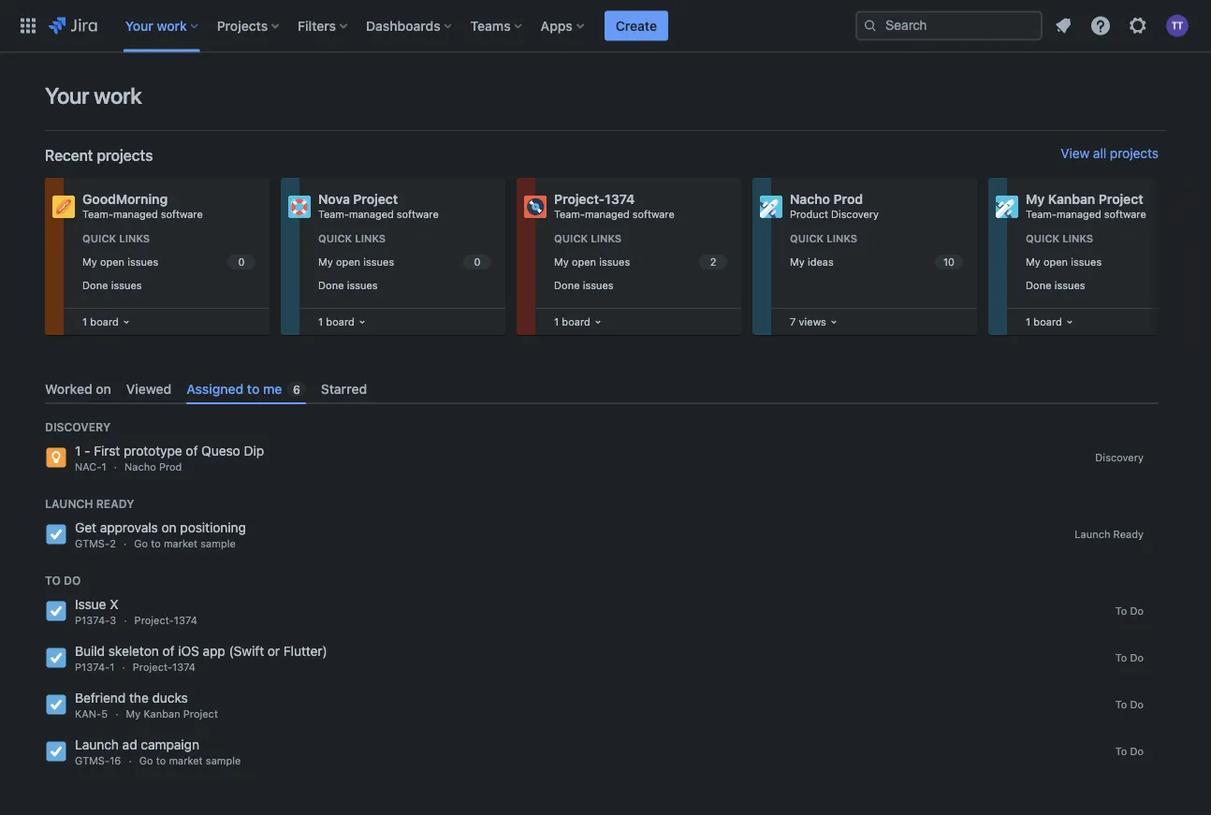 Task type: describe. For each thing, give the bounding box(es) containing it.
ad
[[122, 738, 137, 753]]

get approvals on positioning gtms-2 · go to market sample
[[75, 520, 246, 550]]

my open issues link for project-1374
[[551, 252, 731, 273]]

done issues link for my kanban project
[[1023, 275, 1203, 296]]

1 vertical spatial your work
[[45, 82, 142, 109]]

6
[[293, 383, 300, 396]]

quick for goodmorning
[[82, 233, 116, 245]]

1 board for team-
[[82, 316, 119, 328]]

view all projects link
[[1061, 146, 1159, 165]]

0 vertical spatial launch
[[45, 498, 93, 511]]

assigned to me
[[187, 381, 282, 397]]

board image for product
[[827, 315, 842, 330]]

open for project
[[336, 256, 361, 268]]

to inside launch ad campaign gtms-16 · go to market sample
[[156, 756, 166, 768]]

managed inside my kanban project team-managed software
[[1057, 208, 1102, 221]]

done issues for team-
[[82, 279, 142, 291]]

skeleton
[[108, 644, 159, 660]]

· inside build skeleton of ios app (swift or flutter) p1374-1 · project-1374
[[122, 662, 125, 674]]

filters
[[298, 18, 336, 33]]

1 board button for nova
[[315, 310, 370, 334]]

(swift
[[229, 644, 264, 660]]

gtms- inside launch ad campaign gtms-16 · go to market sample
[[75, 756, 110, 768]]

go inside get approvals on positioning gtms-2 · go to market sample
[[134, 538, 148, 550]]

project- inside project-1374 team-managed software
[[554, 192, 605, 207]]

view all projects
[[1061, 146, 1159, 161]]

your profile and settings image
[[1167, 15, 1189, 37]]

quick for nacho
[[790, 233, 824, 245]]

campaign
[[141, 738, 199, 753]]

my open issues link for nova project
[[315, 252, 495, 273]]

market inside launch ad campaign gtms-16 · go to market sample
[[169, 756, 203, 768]]

my inside my kanban project team-managed software
[[1026, 192, 1045, 207]]

project inside befriend the ducks kan-5 · my kanban project
[[183, 709, 218, 721]]

managed inside goodmorning team-managed software
[[113, 208, 158, 221]]

done for kanban
[[1026, 279, 1052, 291]]

prod inside 1 - first prototype of queso dip nac-1 · nacho prod
[[159, 461, 182, 474]]

1 inside build skeleton of ios app (swift or flutter) p1374-1 · project-1374
[[110, 662, 115, 674]]

my open issues for kanban
[[1026, 256, 1103, 268]]

queso
[[201, 444, 240, 459]]

teams button
[[465, 11, 530, 41]]

recent projects
[[45, 147, 153, 164]]

1 board for kanban
[[1026, 316, 1063, 328]]

projects
[[217, 18, 268, 33]]

get
[[75, 520, 96, 536]]

sample inside launch ad campaign gtms-16 · go to market sample
[[206, 756, 241, 768]]

1 vertical spatial discovery
[[45, 421, 111, 434]]

done issues for 1374
[[554, 279, 614, 291]]

board image for team-
[[119, 315, 134, 330]]

market inside get approvals on positioning gtms-2 · go to market sample
[[164, 538, 198, 550]]

1 vertical spatial ready
[[1114, 529, 1144, 541]]

links for 1374
[[591, 233, 622, 245]]

7 views button
[[787, 310, 842, 334]]

of inside build skeleton of ios app (swift or flutter) p1374-1 · project-1374
[[162, 644, 175, 660]]

do for flutter)
[[1131, 653, 1144, 665]]

quick for my
[[1026, 233, 1060, 245]]

team- inside nova project team-managed software
[[318, 208, 349, 221]]

projects button
[[211, 11, 287, 41]]

the
[[129, 691, 149, 706]]

app
[[203, 644, 226, 660]]

7 views
[[790, 316, 827, 328]]

prototype
[[124, 444, 182, 459]]

kan-
[[75, 709, 101, 721]]

worked on
[[45, 381, 111, 397]]

nacho prod product discovery
[[790, 192, 879, 221]]

me
[[263, 381, 282, 397]]

launch ad campaign gtms-16 · go to market sample
[[75, 738, 241, 768]]

project-1374 team-managed software
[[554, 192, 675, 221]]

apps
[[541, 18, 573, 33]]

flutter)
[[284, 644, 328, 660]]

work inside popup button
[[157, 18, 187, 33]]

build skeleton of ios app (swift or flutter) p1374-1 · project-1374
[[75, 644, 328, 674]]

to do for kanban
[[1116, 699, 1144, 712]]

quick links for project
[[318, 233, 386, 245]]

goodmorning
[[82, 192, 168, 207]]

of inside 1 - first prototype of queso dip nac-1 · nacho prod
[[186, 444, 198, 459]]

create button
[[605, 11, 669, 41]]

team- inside goodmorning team-managed software
[[82, 208, 113, 221]]

software inside my kanban project team-managed software
[[1105, 208, 1147, 221]]

your work button
[[120, 11, 206, 41]]

my for project-1374
[[554, 256, 569, 268]]

board for 1374
[[562, 316, 591, 328]]

links for team-
[[119, 233, 150, 245]]

done issues link for goodmorning
[[79, 275, 258, 296]]

project- inside build skeleton of ios app (swift or flutter) p1374-1 · project-1374
[[133, 662, 172, 674]]

ducks
[[152, 691, 188, 706]]

1 horizontal spatial projects
[[1111, 146, 1159, 161]]

team- inside project-1374 team-managed software
[[554, 208, 585, 221]]

nac-
[[75, 461, 102, 474]]

my inside befriend the ducks kan-5 · my kanban project
[[126, 709, 141, 721]]

project inside nova project team-managed software
[[353, 192, 398, 207]]

links for kanban
[[1063, 233, 1094, 245]]

my ideas link
[[787, 252, 967, 273]]

teams
[[471, 18, 511, 33]]

sample inside get approvals on positioning gtms-2 · go to market sample
[[201, 538, 236, 550]]

help image
[[1090, 15, 1113, 37]]

positioning
[[180, 520, 246, 536]]

nacho inside nacho prod product discovery
[[790, 192, 831, 207]]

links for prod
[[827, 233, 858, 245]]

5
[[101, 709, 108, 721]]

· inside 1 - first prototype of queso dip nac-1 · nacho prod
[[114, 461, 117, 474]]

· inside launch ad campaign gtms-16 · go to market sample
[[129, 756, 132, 768]]

1 board for 1374
[[554, 316, 591, 328]]

or
[[268, 644, 280, 660]]

to do for flutter)
[[1116, 653, 1144, 665]]

to for kanban
[[1116, 699, 1128, 712]]

project- inside issue x p1374-3 · project-1374
[[134, 615, 174, 627]]

2
[[110, 538, 116, 550]]

filters button
[[292, 11, 355, 41]]

1 vertical spatial launch
[[1075, 529, 1111, 541]]

ideas
[[808, 256, 834, 268]]

my for nova project
[[318, 256, 333, 268]]

quick links for kanban
[[1026, 233, 1094, 245]]

x
[[110, 597, 119, 613]]

software inside project-1374 team-managed software
[[633, 208, 675, 221]]

team- inside my kanban project team-managed software
[[1026, 208, 1057, 221]]

quick for project-
[[554, 233, 588, 245]]

board image for project
[[1063, 315, 1078, 330]]

1374 inside project-1374 team-managed software
[[605, 192, 635, 207]]

dashboards
[[366, 18, 441, 33]]

worked
[[45, 381, 92, 397]]

your inside popup button
[[125, 18, 153, 33]]

open for 1374
[[572, 256, 597, 268]]

done for project
[[318, 279, 344, 291]]

tab list containing worked on
[[37, 374, 1167, 405]]

board for kanban
[[1034, 316, 1063, 328]]

issue
[[75, 597, 106, 613]]

approvals
[[100, 520, 158, 536]]



Task type: vqa. For each thing, say whether or not it's contained in the screenshot.


Task type: locate. For each thing, give the bounding box(es) containing it.
1 board
[[82, 316, 119, 328], [318, 316, 355, 328], [554, 316, 591, 328], [1026, 316, 1063, 328]]

2 vertical spatial discovery
[[1096, 452, 1144, 464]]

prod down prototype
[[159, 461, 182, 474]]

4 links from the left
[[827, 233, 858, 245]]

1 vertical spatial of
[[162, 644, 175, 660]]

1 quick from the left
[[82, 233, 116, 245]]

1 done issues link from the left
[[79, 275, 258, 296]]

7
[[790, 316, 796, 328]]

0 vertical spatial sample
[[201, 538, 236, 550]]

1 managed from the left
[[113, 208, 158, 221]]

board image for 1374
[[591, 315, 606, 330]]

1 vertical spatial launch ready
[[1075, 529, 1144, 541]]

gtms- down get
[[75, 538, 110, 550]]

sample
[[201, 538, 236, 550], [206, 756, 241, 768]]

to do
[[45, 574, 81, 587], [1116, 606, 1144, 618], [1116, 653, 1144, 665], [1116, 699, 1144, 712], [1116, 746, 1144, 758]]

5 quick from the left
[[1026, 233, 1060, 245]]

3 software from the left
[[633, 208, 675, 221]]

done issues for project
[[318, 279, 378, 291]]

0 vertical spatial prod
[[834, 192, 864, 207]]

0 horizontal spatial on
[[96, 381, 111, 397]]

2 open from the left
[[336, 256, 361, 268]]

1 vertical spatial to
[[151, 538, 161, 550]]

done issues down nova project team-managed software
[[318, 279, 378, 291]]

my open issues for 1374
[[554, 256, 630, 268]]

done issues link for nova project
[[315, 275, 495, 296]]

of left the queso
[[186, 444, 198, 459]]

2 gtms- from the top
[[75, 756, 110, 768]]

1374
[[605, 192, 635, 207], [174, 615, 197, 627], [172, 662, 196, 674]]

nova project team-managed software
[[318, 192, 439, 221]]

to down campaign
[[156, 756, 166, 768]]

board for team-
[[90, 316, 119, 328]]

go down campaign
[[139, 756, 153, 768]]

view
[[1061, 146, 1090, 161]]

0 horizontal spatial board image
[[827, 315, 842, 330]]

2 links from the left
[[355, 233, 386, 245]]

0 vertical spatial your work
[[125, 18, 187, 33]]

3 my open issues from the left
[[554, 256, 630, 268]]

4 done issues link from the left
[[1023, 275, 1203, 296]]

quick links down my kanban project team-managed software
[[1026, 233, 1094, 245]]

on
[[96, 381, 111, 397], [162, 520, 177, 536]]

2 done issues link from the left
[[315, 275, 495, 296]]

open down goodmorning team-managed software
[[100, 256, 125, 268]]

0 vertical spatial to
[[247, 381, 260, 397]]

my inside "link"
[[790, 256, 805, 268]]

software inside goodmorning team-managed software
[[161, 208, 203, 221]]

1 horizontal spatial 1 board button
[[551, 310, 606, 334]]

done for 1374
[[554, 279, 580, 291]]

your work up recent projects
[[45, 82, 142, 109]]

2 horizontal spatial board image
[[591, 315, 606, 330]]

1 gtms- from the top
[[75, 538, 110, 550]]

links down project-1374 team-managed software
[[591, 233, 622, 245]]

0 vertical spatial discovery
[[832, 208, 879, 221]]

to for to
[[1116, 746, 1128, 758]]

my open issues down goodmorning team-managed software
[[82, 256, 158, 268]]

3 1 board from the left
[[554, 316, 591, 328]]

2 board image from the left
[[1063, 315, 1078, 330]]

0 horizontal spatial of
[[162, 644, 175, 660]]

1 - first prototype of queso dip nac-1 · nacho prod
[[75, 444, 264, 474]]

2 board from the left
[[326, 316, 355, 328]]

p1374- down issue
[[75, 615, 110, 627]]

4 my open issues from the left
[[1026, 256, 1103, 268]]

quick for nova
[[318, 233, 352, 245]]

1 horizontal spatial project
[[353, 192, 398, 207]]

1 vertical spatial project-
[[134, 615, 174, 627]]

0 vertical spatial your
[[125, 18, 153, 33]]

kanban
[[1049, 192, 1096, 207], [144, 709, 180, 721]]

links up ideas
[[827, 233, 858, 245]]

my for goodmorning
[[82, 256, 97, 268]]

1 board button for kanban
[[1023, 310, 1078, 334]]

1 done from the left
[[82, 279, 108, 291]]

jira image
[[49, 15, 97, 37], [49, 15, 97, 37]]

4 done from the left
[[1026, 279, 1052, 291]]

2 software from the left
[[397, 208, 439, 221]]

2 quick from the left
[[318, 233, 352, 245]]

2 p1374- from the top
[[75, 662, 110, 674]]

banner containing your work
[[0, 0, 1212, 52]]

done issues down my kanban project team-managed software
[[1026, 279, 1086, 291]]

open down my kanban project team-managed software
[[1044, 256, 1069, 268]]

0 horizontal spatial project
[[183, 709, 218, 721]]

1 horizontal spatial discovery
[[832, 208, 879, 221]]

done issues link down my kanban project team-managed software
[[1023, 275, 1203, 296]]

project down view all projects link
[[1099, 192, 1144, 207]]

4 my open issues link from the left
[[1023, 252, 1203, 273]]

my open issues down project-1374 team-managed software
[[554, 256, 630, 268]]

0 vertical spatial project-
[[554, 192, 605, 207]]

3 managed from the left
[[585, 208, 630, 221]]

board image for project
[[355, 315, 370, 330]]

Search field
[[856, 11, 1043, 41]]

quick links for prod
[[790, 233, 858, 245]]

on right approvals
[[162, 520, 177, 536]]

discovery inside nacho prod product discovery
[[832, 208, 879, 221]]

0 horizontal spatial work
[[94, 82, 142, 109]]

board image
[[827, 315, 842, 330], [1063, 315, 1078, 330]]

open down nova project team-managed software
[[336, 256, 361, 268]]

1 board for project
[[318, 316, 355, 328]]

quick down my kanban project team-managed software
[[1026, 233, 1060, 245]]

done down my kanban project team-managed software
[[1026, 279, 1052, 291]]

0 vertical spatial of
[[186, 444, 198, 459]]

1 vertical spatial p1374-
[[75, 662, 110, 674]]

done for team-
[[82, 279, 108, 291]]

board image inside popup button
[[119, 315, 134, 330]]

primary element
[[11, 0, 856, 52]]

kanban inside befriend the ducks kan-5 · my kanban project
[[144, 709, 180, 721]]

quick links down project-1374 team-managed software
[[554, 233, 622, 245]]

1 p1374- from the top
[[75, 615, 110, 627]]

goodmorning team-managed software
[[82, 192, 203, 221]]

4 done issues from the left
[[1026, 279, 1086, 291]]

1 horizontal spatial nacho
[[790, 192, 831, 207]]

nacho down prototype
[[125, 461, 156, 474]]

my open issues link down my kanban project team-managed software
[[1023, 252, 1203, 273]]

apps button
[[535, 11, 592, 41]]

1 1 board button from the left
[[315, 310, 370, 334]]

product
[[790, 208, 829, 221]]

2 vertical spatial to
[[156, 756, 166, 768]]

my open issues link for goodmorning
[[79, 252, 258, 273]]

quick links up ideas
[[790, 233, 858, 245]]

project down ducks
[[183, 709, 218, 721]]

do for to
[[1131, 746, 1144, 758]]

1 vertical spatial nacho
[[125, 461, 156, 474]]

3 quick from the left
[[554, 233, 588, 245]]

1 vertical spatial go
[[139, 756, 153, 768]]

1 vertical spatial sample
[[206, 756, 241, 768]]

gtms- down kan-
[[75, 756, 110, 768]]

done issues down goodmorning team-managed software
[[82, 279, 142, 291]]

1 horizontal spatial work
[[157, 18, 187, 33]]

0 vertical spatial p1374-
[[75, 615, 110, 627]]

2 vertical spatial project-
[[133, 662, 172, 674]]

my for my kanban project
[[1026, 256, 1041, 268]]

4 team- from the left
[[1026, 208, 1057, 221]]

3 done from the left
[[554, 279, 580, 291]]

open down project-1374 team-managed software
[[572, 256, 597, 268]]

0 vertical spatial on
[[96, 381, 111, 397]]

board image
[[119, 315, 134, 330], [355, 315, 370, 330], [591, 315, 606, 330]]

my open issues link down nova project team-managed software
[[315, 252, 495, 273]]

1 quick links from the left
[[82, 233, 150, 245]]

banner
[[0, 0, 1212, 52]]

your work
[[125, 18, 187, 33], [45, 82, 142, 109]]

create
[[616, 18, 657, 33]]

4 software from the left
[[1105, 208, 1147, 221]]

3 links from the left
[[591, 233, 622, 245]]

1 vertical spatial work
[[94, 82, 142, 109]]

3 board image from the left
[[591, 315, 606, 330]]

your work left projects on the top left of page
[[125, 18, 187, 33]]

2 quick links from the left
[[318, 233, 386, 245]]

0 horizontal spatial nacho
[[125, 461, 156, 474]]

quick down goodmorning
[[82, 233, 116, 245]]

assigned
[[187, 381, 244, 397]]

recent
[[45, 147, 93, 164]]

befriend the ducks kan-5 · my kanban project
[[75, 691, 218, 721]]

0 vertical spatial 1374
[[605, 192, 635, 207]]

1
[[82, 316, 87, 328], [318, 316, 323, 328], [554, 316, 559, 328], [1026, 316, 1031, 328], [75, 444, 81, 459], [102, 461, 106, 474], [110, 662, 115, 674]]

2 team- from the left
[[318, 208, 349, 221]]

0 vertical spatial gtms-
[[75, 538, 110, 550]]

0 horizontal spatial 1 board button
[[315, 310, 370, 334]]

ios
[[178, 644, 199, 660]]

4 quick links from the left
[[790, 233, 858, 245]]

1 software from the left
[[161, 208, 203, 221]]

tab list
[[37, 374, 1167, 405]]

links down goodmorning team-managed software
[[119, 233, 150, 245]]

board image inside 7 views popup button
[[827, 315, 842, 330]]

projects up goodmorning
[[97, 147, 153, 164]]

0 horizontal spatial projects
[[97, 147, 153, 164]]

1 1 board from the left
[[82, 316, 119, 328]]

· right 3 in the left of the page
[[124, 615, 127, 627]]

5 links from the left
[[1063, 233, 1094, 245]]

project right nova
[[353, 192, 398, 207]]

done down goodmorning
[[82, 279, 108, 291]]

of left "ios"
[[162, 644, 175, 660]]

open
[[100, 256, 125, 268], [336, 256, 361, 268], [572, 256, 597, 268], [1044, 256, 1069, 268]]

market down campaign
[[169, 756, 203, 768]]

to left 'me' in the left top of the page
[[247, 381, 260, 397]]

kanban down ducks
[[144, 709, 180, 721]]

done issues
[[82, 279, 142, 291], [318, 279, 378, 291], [554, 279, 614, 291], [1026, 279, 1086, 291]]

dip
[[244, 444, 264, 459]]

1 horizontal spatial of
[[186, 444, 198, 459]]

4 managed from the left
[[1057, 208, 1102, 221]]

done issues for kanban
[[1026, 279, 1086, 291]]

· right '2' on the bottom left of the page
[[124, 538, 127, 550]]

open for team-
[[100, 256, 125, 268]]

project-
[[554, 192, 605, 207], [134, 615, 174, 627], [133, 662, 172, 674]]

projects
[[1111, 146, 1159, 161], [97, 147, 153, 164]]

done
[[82, 279, 108, 291], [318, 279, 344, 291], [554, 279, 580, 291], [1026, 279, 1052, 291]]

gtms-
[[75, 538, 110, 550], [75, 756, 110, 768]]

1 vertical spatial prod
[[159, 461, 182, 474]]

0 vertical spatial nacho
[[790, 192, 831, 207]]

quick down project-1374 team-managed software
[[554, 233, 588, 245]]

· right 16
[[129, 756, 132, 768]]

managed inside project-1374 team-managed software
[[585, 208, 630, 221]]

0 vertical spatial market
[[164, 538, 198, 550]]

views
[[799, 316, 827, 328]]

2 vertical spatial launch
[[75, 738, 119, 753]]

1 board button
[[79, 310, 134, 334], [1023, 310, 1078, 334]]

projects right all
[[1111, 146, 1159, 161]]

1 horizontal spatial launch ready
[[1075, 529, 1144, 541]]

3 my open issues link from the left
[[551, 252, 731, 273]]

open for kanban
[[1044, 256, 1069, 268]]

build
[[75, 644, 105, 660]]

1374 inside build skeleton of ios app (swift or flutter) p1374-1 · project-1374
[[172, 662, 196, 674]]

1 vertical spatial kanban
[[144, 709, 180, 721]]

1 horizontal spatial your
[[125, 18, 153, 33]]

1 1 board button from the left
[[79, 310, 134, 334]]

3 board from the left
[[562, 316, 591, 328]]

my kanban project team-managed software
[[1026, 192, 1147, 221]]

my open issues
[[82, 256, 158, 268], [318, 256, 394, 268], [554, 256, 630, 268], [1026, 256, 1103, 268]]

work up recent projects
[[94, 82, 142, 109]]

my
[[1026, 192, 1045, 207], [82, 256, 97, 268], [318, 256, 333, 268], [554, 256, 569, 268], [790, 256, 805, 268], [1026, 256, 1041, 268], [126, 709, 141, 721]]

1 horizontal spatial board image
[[355, 315, 370, 330]]

3 team- from the left
[[554, 208, 585, 221]]

2 1 board button from the left
[[1023, 310, 1078, 334]]

3 done issues link from the left
[[551, 275, 731, 296]]

3 open from the left
[[572, 256, 597, 268]]

quick
[[82, 233, 116, 245], [318, 233, 352, 245], [554, 233, 588, 245], [790, 233, 824, 245], [1026, 233, 1060, 245]]

my open issues link
[[79, 252, 258, 273], [315, 252, 495, 273], [551, 252, 731, 273], [1023, 252, 1203, 273]]

nacho inside 1 - first prototype of queso dip nac-1 · nacho prod
[[125, 461, 156, 474]]

4 1 board from the left
[[1026, 316, 1063, 328]]

board for project
[[326, 316, 355, 328]]

board
[[90, 316, 119, 328], [326, 316, 355, 328], [562, 316, 591, 328], [1034, 316, 1063, 328]]

p1374- down 'build' at the left bottom of the page
[[75, 662, 110, 674]]

0 horizontal spatial prod
[[159, 461, 182, 474]]

1 my open issues link from the left
[[79, 252, 258, 273]]

2 1 board from the left
[[318, 316, 355, 328]]

0 vertical spatial ready
[[96, 498, 134, 511]]

quick links
[[82, 233, 150, 245], [318, 233, 386, 245], [554, 233, 622, 245], [790, 233, 858, 245], [1026, 233, 1094, 245]]

1 board button for team-
[[79, 310, 134, 334]]

links down my kanban project team-managed software
[[1063, 233, 1094, 245]]

p1374- inside issue x p1374-3 · project-1374
[[75, 615, 110, 627]]

quick links for team-
[[82, 233, 150, 245]]

go
[[134, 538, 148, 550], [139, 756, 153, 768]]

work left projects on the top left of page
[[157, 18, 187, 33]]

prod up ideas
[[834, 192, 864, 207]]

2 horizontal spatial project
[[1099, 192, 1144, 207]]

· down first
[[114, 461, 117, 474]]

my for nacho prod
[[790, 256, 805, 268]]

links for project
[[355, 233, 386, 245]]

your
[[125, 18, 153, 33], [45, 82, 89, 109]]

nacho up product
[[790, 192, 831, 207]]

2 done from the left
[[318, 279, 344, 291]]

1 horizontal spatial prod
[[834, 192, 864, 207]]

viewed
[[126, 381, 172, 397]]

1 board image from the left
[[119, 315, 134, 330]]

done issues down project-1374 team-managed software
[[554, 279, 614, 291]]

appswitcher icon image
[[17, 15, 39, 37]]

1 board from the left
[[90, 316, 119, 328]]

done issues link down nova project team-managed software
[[315, 275, 495, 296]]

· inside befriend the ducks kan-5 · my kanban project
[[115, 709, 118, 721]]

my open issues for team-
[[82, 256, 158, 268]]

done issues link down goodmorning team-managed software
[[79, 275, 258, 296]]

my open issues link down project-1374 team-managed software
[[551, 252, 731, 273]]

2 board image from the left
[[355, 315, 370, 330]]

4 open from the left
[[1044, 256, 1069, 268]]

launch ready
[[45, 498, 134, 511], [1075, 529, 1144, 541]]

5 quick links from the left
[[1026, 233, 1094, 245]]

my ideas
[[790, 256, 834, 268]]

0 horizontal spatial discovery
[[45, 421, 111, 434]]

2 vertical spatial 1374
[[172, 662, 196, 674]]

4 quick from the left
[[790, 233, 824, 245]]

dashboards button
[[361, 11, 460, 41]]

to
[[45, 574, 61, 587], [1116, 606, 1128, 618], [1116, 653, 1128, 665], [1116, 699, 1128, 712], [1116, 746, 1128, 758]]

3 quick links from the left
[[554, 233, 622, 245]]

1 vertical spatial 1374
[[174, 615, 197, 627]]

1 team- from the left
[[82, 208, 113, 221]]

gtms- inside get approvals on positioning gtms-2 · go to market sample
[[75, 538, 110, 550]]

1 vertical spatial on
[[162, 520, 177, 536]]

your work inside your work popup button
[[125, 18, 187, 33]]

1 vertical spatial your
[[45, 82, 89, 109]]

0 horizontal spatial ready
[[96, 498, 134, 511]]

2 1 board button from the left
[[551, 310, 606, 334]]

3 done issues from the left
[[554, 279, 614, 291]]

0 horizontal spatial launch ready
[[45, 498, 134, 511]]

done down project-1374 team-managed software
[[554, 279, 580, 291]]

2 done issues from the left
[[318, 279, 378, 291]]

to do for to
[[1116, 746, 1144, 758]]

p1374-
[[75, 615, 110, 627], [75, 662, 110, 674]]

kanban inside my kanban project team-managed software
[[1049, 192, 1096, 207]]

my open issues down my kanban project team-managed software
[[1026, 256, 1103, 268]]

to
[[247, 381, 260, 397], [151, 538, 161, 550], [156, 756, 166, 768]]

launch inside launch ad campaign gtms-16 · go to market sample
[[75, 738, 119, 753]]

my open issues down nova project team-managed software
[[318, 256, 394, 268]]

links down nova project team-managed software
[[355, 233, 386, 245]]

1 vertical spatial market
[[169, 756, 203, 768]]

nova
[[318, 192, 350, 207]]

my open issues for project
[[318, 256, 394, 268]]

1 vertical spatial gtms-
[[75, 756, 110, 768]]

2 my open issues link from the left
[[315, 252, 495, 273]]

do
[[64, 574, 81, 587], [1131, 606, 1144, 618], [1131, 653, 1144, 665], [1131, 699, 1144, 712], [1131, 746, 1144, 758]]

· inside issue x p1374-3 · project-1374
[[124, 615, 127, 627]]

quick up 'my ideas'
[[790, 233, 824, 245]]

2 managed from the left
[[349, 208, 394, 221]]

software inside nova project team-managed software
[[397, 208, 439, 221]]

0 vertical spatial kanban
[[1049, 192, 1096, 207]]

2 my open issues from the left
[[318, 256, 394, 268]]

ready
[[96, 498, 134, 511], [1114, 529, 1144, 541]]

prod inside nacho prod product discovery
[[834, 192, 864, 207]]

· right the 5
[[115, 709, 118, 721]]

2 horizontal spatial discovery
[[1096, 452, 1144, 464]]

go down approvals
[[134, 538, 148, 550]]

1374 inside issue x p1374-3 · project-1374
[[174, 615, 197, 627]]

to for flutter)
[[1116, 653, 1128, 665]]

1 horizontal spatial ready
[[1114, 529, 1144, 541]]

quick links down goodmorning
[[82, 233, 150, 245]]

do for kanban
[[1131, 699, 1144, 712]]

0 horizontal spatial your
[[45, 82, 89, 109]]

managed inside nova project team-managed software
[[349, 208, 394, 221]]

project inside my kanban project team-managed software
[[1099, 192, 1144, 207]]

1 done issues from the left
[[82, 279, 142, 291]]

to inside tab list
[[247, 381, 260, 397]]

1 board button
[[315, 310, 370, 334], [551, 310, 606, 334]]

on inside tab list
[[96, 381, 111, 397]]

go inside launch ad campaign gtms-16 · go to market sample
[[139, 756, 153, 768]]

p1374- inside build skeleton of ios app (swift or flutter) p1374-1 · project-1374
[[75, 662, 110, 674]]

first
[[94, 444, 120, 459]]

kanban down view
[[1049, 192, 1096, 207]]

managed
[[113, 208, 158, 221], [349, 208, 394, 221], [585, 208, 630, 221], [1057, 208, 1102, 221]]

market
[[164, 538, 198, 550], [169, 756, 203, 768]]

all
[[1094, 146, 1107, 161]]

done issues link
[[79, 275, 258, 296], [315, 275, 495, 296], [551, 275, 731, 296], [1023, 275, 1203, 296]]

0 horizontal spatial kanban
[[144, 709, 180, 721]]

0 horizontal spatial 1 board button
[[79, 310, 134, 334]]

done issues link down project-1374 team-managed software
[[551, 275, 731, 296]]

search image
[[864, 18, 879, 33]]

my open issues link down goodmorning team-managed software
[[79, 252, 258, 273]]

notifications image
[[1053, 15, 1075, 37]]

1 open from the left
[[100, 256, 125, 268]]

1 horizontal spatial 1 board button
[[1023, 310, 1078, 334]]

prod
[[834, 192, 864, 207], [159, 461, 182, 474]]

settings image
[[1128, 15, 1150, 37]]

1 links from the left
[[119, 233, 150, 245]]

software
[[161, 208, 203, 221], [397, 208, 439, 221], [633, 208, 675, 221], [1105, 208, 1147, 221]]

on inside get approvals on positioning gtms-2 · go to market sample
[[162, 520, 177, 536]]

0 vertical spatial work
[[157, 18, 187, 33]]

1 board image from the left
[[827, 315, 842, 330]]

·
[[114, 461, 117, 474], [124, 538, 127, 550], [124, 615, 127, 627], [122, 662, 125, 674], [115, 709, 118, 721], [129, 756, 132, 768]]

issues
[[128, 256, 158, 268], [364, 256, 394, 268], [600, 256, 630, 268], [1072, 256, 1103, 268], [111, 279, 142, 291], [347, 279, 378, 291], [583, 279, 614, 291], [1055, 279, 1086, 291]]

starred
[[321, 381, 367, 397]]

to inside get approvals on positioning gtms-2 · go to market sample
[[151, 538, 161, 550]]

done down nova
[[318, 279, 344, 291]]

issue x p1374-3 · project-1374
[[75, 597, 197, 627]]

4 board from the left
[[1034, 316, 1063, 328]]

done issues link for project-1374
[[551, 275, 731, 296]]

my open issues link for my kanban project
[[1023, 252, 1203, 273]]

quick links for 1374
[[554, 233, 622, 245]]

16
[[110, 756, 121, 768]]

1 horizontal spatial kanban
[[1049, 192, 1096, 207]]

quick down nova
[[318, 233, 352, 245]]

market down positioning
[[164, 538, 198, 550]]

· inside get approvals on positioning gtms-2 · go to market sample
[[124, 538, 127, 550]]

0 vertical spatial go
[[134, 538, 148, 550]]

1 board button for project-
[[551, 310, 606, 334]]

1 my open issues from the left
[[82, 256, 158, 268]]

-
[[84, 444, 90, 459]]

quick links down nova project team-managed software
[[318, 233, 386, 245]]

on right worked
[[96, 381, 111, 397]]

1 horizontal spatial board image
[[1063, 315, 1078, 330]]

0 horizontal spatial board image
[[119, 315, 134, 330]]

3
[[110, 615, 116, 627]]

of
[[186, 444, 198, 459], [162, 644, 175, 660]]

0 vertical spatial launch ready
[[45, 498, 134, 511]]

1 horizontal spatial on
[[162, 520, 177, 536]]

befriend
[[75, 691, 126, 706]]

· down skeleton
[[122, 662, 125, 674]]

to down approvals
[[151, 538, 161, 550]]



